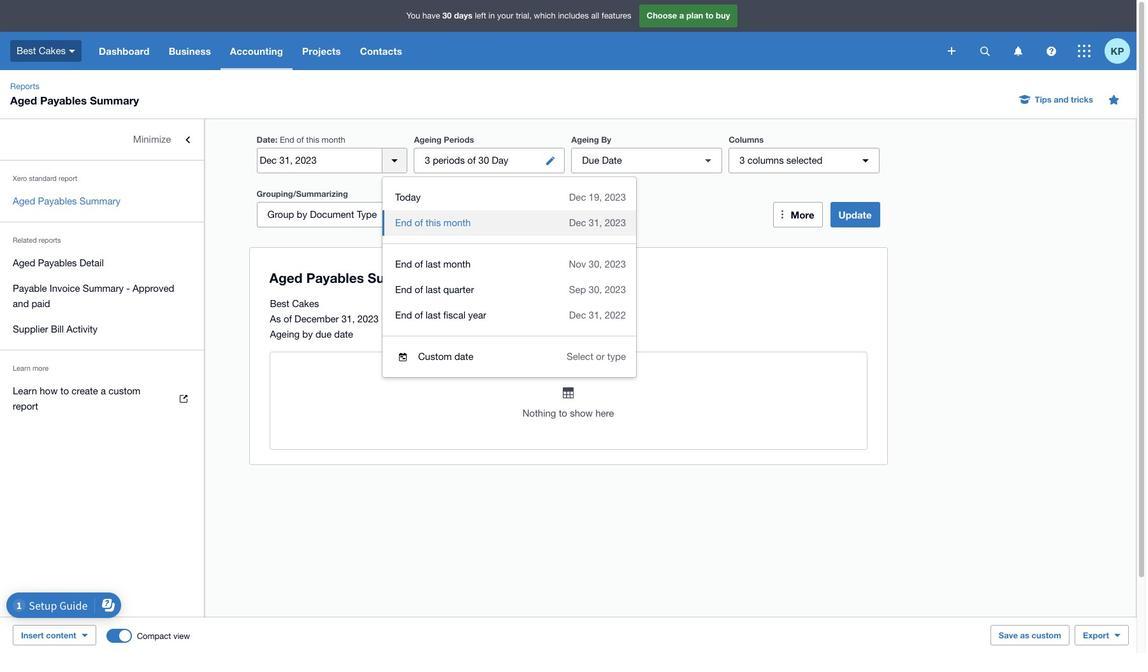 Task type: describe. For each thing, give the bounding box(es) containing it.
cakes for best cakes
[[39, 45, 66, 56]]

have
[[422, 11, 440, 21]]

columns
[[729, 134, 764, 145]]

plan
[[686, 10, 703, 21]]

remove from favorites image
[[1101, 87, 1126, 112]]

best for best cakes
[[17, 45, 36, 56]]

custom inside button
[[1032, 630, 1061, 641]]

create
[[72, 386, 98, 396]]

date inside list box
[[454, 351, 473, 362]]

of inside best cakes as of december 31, 2023 ageing by due date
[[284, 314, 292, 324]]

end of last quarter
[[395, 284, 474, 295]]

0 vertical spatial 30
[[442, 10, 452, 21]]

left
[[475, 11, 486, 21]]

insert content
[[21, 630, 76, 641]]

more
[[791, 209, 814, 221]]

save as custom button
[[990, 625, 1070, 646]]

summary for invoice
[[83, 283, 124, 294]]

2023 inside best cakes as of december 31, 2023 ageing by due date
[[357, 314, 379, 324]]

summary for payables
[[79, 196, 120, 207]]

supplier
[[13, 324, 48, 335]]

end for end of last fiscal year
[[395, 310, 412, 321]]

tips and tricks button
[[1012, 89, 1101, 110]]

of down end of last quarter
[[415, 310, 423, 321]]

aged payables detail link
[[0, 250, 204, 276]]

sep
[[569, 284, 586, 295]]

periods
[[444, 134, 474, 145]]

custom inside learn how to create a custom report
[[109, 386, 140, 396]]

tricks
[[1071, 94, 1093, 105]]

end inside date : end of this month
[[280, 135, 294, 145]]

3 periods of 30 day button
[[414, 148, 565, 173]]

related reports
[[13, 236, 61, 244]]

insert
[[21, 630, 44, 641]]

features
[[602, 11, 631, 21]]

bill
[[51, 324, 64, 335]]

2023 for dec 31, 2023
[[605, 217, 626, 228]]

minimize
[[133, 134, 171, 145]]

standard
[[29, 175, 57, 182]]

includes
[[558, 11, 589, 21]]

and inside the payable invoice summary - approved and paid
[[13, 298, 29, 309]]

dashboard
[[99, 45, 150, 57]]

to inside learn how to create a custom report
[[60, 386, 69, 396]]

reports
[[10, 82, 40, 91]]

due date
[[582, 155, 622, 166]]

best for best cakes as of december 31, 2023 ageing by due date
[[270, 298, 289, 309]]

dashboard link
[[89, 32, 159, 70]]

days
[[454, 10, 473, 21]]

aged payables detail
[[13, 258, 104, 268]]

of down today at the top left of the page
[[415, 217, 423, 228]]

of down end of last month
[[415, 284, 423, 295]]

you
[[406, 11, 420, 21]]

in
[[488, 11, 495, 21]]

month for end of last month
[[443, 259, 471, 270]]

group by document type button
[[257, 202, 408, 228]]

date inside popup button
[[602, 155, 622, 166]]

fiscal
[[443, 310, 465, 321]]

view
[[173, 631, 190, 641]]

supplier bill activity link
[[0, 317, 204, 342]]

aged payables summary link
[[0, 189, 204, 214]]

payables for summary
[[38, 196, 77, 207]]

xero
[[13, 175, 27, 182]]

xero standard report
[[13, 175, 77, 182]]

learn how to create a custom report
[[13, 386, 140, 412]]

here
[[595, 408, 614, 419]]

2022
[[605, 310, 626, 321]]

learn for learn more
[[13, 365, 31, 372]]

contacts
[[360, 45, 402, 57]]

last for fiscal
[[426, 310, 441, 321]]

31, for 2023
[[589, 217, 602, 228]]

nothing
[[522, 408, 556, 419]]

31, for 2022
[[589, 310, 602, 321]]

list box containing today
[[382, 177, 636, 377]]

month inside date : end of this month
[[322, 135, 345, 145]]

3 periods of 30 day
[[425, 155, 508, 166]]

due
[[315, 329, 332, 340]]

Report title field
[[266, 264, 861, 293]]

choose a plan to buy
[[647, 10, 730, 21]]

2023 for dec 19, 2023
[[605, 192, 626, 203]]

select or type
[[567, 351, 626, 362]]

nov 30, 2023
[[569, 259, 626, 270]]

activity
[[66, 324, 98, 335]]

columns
[[747, 155, 784, 166]]

report inside learn how to create a custom report
[[13, 401, 38, 412]]

-
[[126, 283, 130, 294]]

payable invoice summary - approved and paid
[[13, 283, 174, 309]]

aged for aged payables detail
[[13, 258, 35, 268]]

cakes for best cakes as of december 31, 2023 ageing by due date
[[292, 298, 319, 309]]

dec for dec 19, 2023
[[569, 192, 586, 203]]

more button
[[773, 202, 823, 228]]

today
[[395, 192, 421, 203]]

payables for detail
[[38, 258, 77, 268]]

content
[[46, 630, 76, 641]]

and inside button
[[1054, 94, 1069, 105]]

best cakes
[[17, 45, 66, 56]]

learn how to create a custom report link
[[0, 379, 204, 419]]

as
[[1020, 630, 1029, 641]]

update
[[839, 209, 872, 221]]

choose
[[647, 10, 677, 21]]

Select end date field
[[257, 149, 382, 173]]

contacts button
[[350, 32, 412, 70]]

reports
[[39, 236, 61, 244]]

show
[[570, 408, 593, 419]]

update button
[[830, 202, 880, 228]]

accounting
[[230, 45, 283, 57]]

by inside best cakes as of december 31, 2023 ageing by due date
[[302, 329, 313, 340]]

month for end of this month
[[444, 217, 471, 228]]

projects
[[302, 45, 341, 57]]

a inside learn how to create a custom report
[[101, 386, 106, 396]]

aged payables summary
[[13, 196, 120, 207]]

end for end of this month
[[395, 217, 412, 228]]

due date button
[[571, 148, 722, 173]]

all
[[591, 11, 599, 21]]

year
[[468, 310, 486, 321]]

dec for dec 31, 2023
[[569, 217, 586, 228]]

periods
[[433, 155, 465, 166]]

your
[[497, 11, 513, 21]]



Task type: locate. For each thing, give the bounding box(es) containing it.
0 horizontal spatial custom
[[109, 386, 140, 396]]

date up select end date field
[[257, 134, 275, 145]]

dec 31, 2023
[[569, 217, 626, 228]]

export
[[1083, 630, 1109, 641]]

2 dec from the top
[[569, 217, 586, 228]]

dec down sep
[[569, 310, 586, 321]]

and
[[1054, 94, 1069, 105], [13, 298, 29, 309]]

1 vertical spatial a
[[101, 386, 106, 396]]

cakes
[[39, 45, 66, 56], [292, 298, 319, 309]]

and down payable
[[13, 298, 29, 309]]

date right custom
[[454, 351, 473, 362]]

1 vertical spatial dec
[[569, 217, 586, 228]]

compact view
[[137, 631, 190, 641]]

end for end of last month
[[395, 259, 412, 270]]

ageing up periods
[[414, 134, 442, 145]]

selected
[[786, 155, 823, 166]]

0 vertical spatial a
[[679, 10, 684, 21]]

aged down reports link
[[10, 94, 37, 107]]

1 vertical spatial learn
[[13, 386, 37, 396]]

30, for sep
[[589, 284, 602, 295]]

2023 up 2022
[[605, 284, 626, 295]]

2 vertical spatial dec
[[569, 310, 586, 321]]

save
[[999, 630, 1018, 641]]

buy
[[716, 10, 730, 21]]

0 vertical spatial aged
[[10, 94, 37, 107]]

31, left 2022
[[589, 310, 602, 321]]

aged
[[10, 94, 37, 107], [13, 196, 35, 207], [13, 258, 35, 268]]

0 horizontal spatial 3
[[425, 155, 430, 166]]

cakes up reports
[[39, 45, 66, 56]]

best inside best cakes popup button
[[17, 45, 36, 56]]

of right periods
[[467, 155, 476, 166]]

payables down xero standard report
[[38, 196, 77, 207]]

summary inside the payable invoice summary - approved and paid
[[83, 283, 124, 294]]

aged for aged payables summary
[[13, 196, 35, 207]]

by left the due
[[302, 329, 313, 340]]

1 vertical spatial report
[[13, 401, 38, 412]]

cakes inside popup button
[[39, 45, 66, 56]]

detail
[[79, 258, 104, 268]]

filter button
[[414, 202, 565, 228]]

0 horizontal spatial this
[[306, 135, 319, 145]]

svg image inside best cakes popup button
[[69, 50, 75, 53]]

2 vertical spatial month
[[443, 259, 471, 270]]

trial,
[[516, 11, 532, 21]]

report
[[59, 175, 77, 182], [13, 401, 38, 412]]

30 left "day"
[[478, 155, 489, 166]]

custom
[[418, 351, 452, 362]]

last up end of last quarter
[[426, 259, 441, 270]]

summary inside reports aged payables summary
[[90, 94, 139, 107]]

best up reports
[[17, 45, 36, 56]]

reports link
[[5, 80, 45, 93]]

3 for 3 periods of 30 day
[[425, 155, 430, 166]]

2023 for nov 30, 2023
[[605, 259, 626, 270]]

type
[[607, 351, 626, 362]]

1 vertical spatial date
[[454, 351, 473, 362]]

0 horizontal spatial a
[[101, 386, 106, 396]]

0 vertical spatial dec
[[569, 192, 586, 203]]

1 horizontal spatial best
[[270, 298, 289, 309]]

0 vertical spatial payables
[[40, 94, 87, 107]]

1 horizontal spatial to
[[559, 408, 567, 419]]

0 vertical spatial cakes
[[39, 45, 66, 56]]

0 vertical spatial best
[[17, 45, 36, 56]]

2 last from the top
[[426, 284, 441, 295]]

of up end of last quarter
[[415, 259, 423, 270]]

end right ':'
[[280, 135, 294, 145]]

end down end of last month
[[395, 284, 412, 295]]

december
[[295, 314, 339, 324]]

2 horizontal spatial ageing
[[571, 134, 599, 145]]

19,
[[589, 192, 602, 203]]

1 vertical spatial and
[[13, 298, 29, 309]]

end up end of last quarter
[[395, 259, 412, 270]]

best cakes button
[[0, 32, 89, 70]]

0 vertical spatial to
[[706, 10, 714, 21]]

0 horizontal spatial and
[[13, 298, 29, 309]]

projects button
[[293, 32, 350, 70]]

learn inside learn how to create a custom report
[[13, 386, 37, 396]]

aged down related
[[13, 258, 35, 268]]

ageing for ageing by
[[571, 134, 599, 145]]

1 vertical spatial 30,
[[589, 284, 602, 295]]

0 vertical spatial date
[[334, 329, 353, 340]]

2023 down dec 19, 2023
[[605, 217, 626, 228]]

summary down minimize button
[[79, 196, 120, 207]]

custom right create
[[109, 386, 140, 396]]

accounting button
[[220, 32, 293, 70]]

a
[[679, 10, 684, 21], [101, 386, 106, 396]]

export button
[[1075, 625, 1129, 646]]

0 horizontal spatial ageing
[[270, 329, 300, 340]]

svg image
[[1014, 46, 1022, 56], [1046, 46, 1056, 56]]

as
[[270, 314, 281, 324]]

2 vertical spatial to
[[559, 408, 567, 419]]

31, right december
[[341, 314, 355, 324]]

group
[[382, 177, 636, 377]]

banner containing kp
[[0, 0, 1136, 70]]

by
[[601, 134, 611, 145]]

2023 right december
[[357, 314, 379, 324]]

of right as
[[284, 314, 292, 324]]

0 vertical spatial last
[[426, 259, 441, 270]]

31,
[[589, 217, 602, 228], [589, 310, 602, 321], [341, 314, 355, 324]]

30 right have
[[442, 10, 452, 21]]

1 horizontal spatial date
[[454, 351, 473, 362]]

quarter
[[443, 284, 474, 295]]

2 vertical spatial payables
[[38, 258, 77, 268]]

3 inside button
[[425, 155, 430, 166]]

list box
[[382, 177, 636, 377]]

0 vertical spatial 30,
[[589, 259, 602, 270]]

which
[[534, 11, 556, 21]]

1 horizontal spatial date
[[602, 155, 622, 166]]

0 horizontal spatial report
[[13, 401, 38, 412]]

1 horizontal spatial a
[[679, 10, 684, 21]]

ageing by
[[571, 134, 611, 145]]

1 horizontal spatial cakes
[[292, 298, 319, 309]]

this up select end date field
[[306, 135, 319, 145]]

0 horizontal spatial svg image
[[1014, 46, 1022, 56]]

31, down 19,
[[589, 217, 602, 228]]

learn left more
[[13, 365, 31, 372]]

payables
[[40, 94, 87, 107], [38, 196, 77, 207], [38, 258, 77, 268]]

end for end of last quarter
[[395, 284, 412, 295]]

by inside popup button
[[297, 209, 307, 220]]

1 vertical spatial to
[[60, 386, 69, 396]]

business
[[169, 45, 211, 57]]

1 vertical spatial month
[[444, 217, 471, 228]]

end down end of last quarter
[[395, 310, 412, 321]]

to
[[706, 10, 714, 21], [60, 386, 69, 396], [559, 408, 567, 419]]

30
[[442, 10, 452, 21], [478, 155, 489, 166]]

2023
[[605, 192, 626, 203], [605, 217, 626, 228], [605, 259, 626, 270], [605, 284, 626, 295], [357, 314, 379, 324]]

0 vertical spatial this
[[306, 135, 319, 145]]

0 vertical spatial summary
[[90, 94, 139, 107]]

of inside date : end of this month
[[297, 135, 304, 145]]

end of this month
[[395, 217, 471, 228]]

month up quarter
[[443, 259, 471, 270]]

payables down reports link
[[40, 94, 87, 107]]

ageing down as
[[270, 329, 300, 340]]

1 vertical spatial aged
[[13, 196, 35, 207]]

of
[[297, 135, 304, 145], [467, 155, 476, 166], [415, 217, 423, 228], [415, 259, 423, 270], [415, 284, 423, 295], [415, 310, 423, 321], [284, 314, 292, 324]]

learn more
[[13, 365, 48, 372]]

3 left periods
[[425, 155, 430, 166]]

1 horizontal spatial 3
[[739, 155, 745, 166]]

1 horizontal spatial and
[[1054, 94, 1069, 105]]

to right how
[[60, 386, 69, 396]]

date : end of this month
[[257, 134, 345, 145]]

0 vertical spatial custom
[[109, 386, 140, 396]]

aged down xero
[[13, 196, 35, 207]]

2 vertical spatial summary
[[83, 283, 124, 294]]

cakes inside best cakes as of december 31, 2023 ageing by due date
[[292, 298, 319, 309]]

payable invoice summary - approved and paid link
[[0, 276, 204, 317]]

or
[[596, 351, 605, 362]]

2 svg image from the left
[[1046, 46, 1056, 56]]

sep 30, 2023
[[569, 284, 626, 295]]

1 horizontal spatial report
[[59, 175, 77, 182]]

list of convenience dates image
[[382, 148, 408, 173]]

of inside button
[[467, 155, 476, 166]]

aged inside reports aged payables summary
[[10, 94, 37, 107]]

to left show
[[559, 408, 567, 419]]

best up as
[[270, 298, 289, 309]]

report up aged payables summary on the left top
[[59, 175, 77, 182]]

1 vertical spatial custom
[[1032, 630, 1061, 641]]

payables down reports
[[38, 258, 77, 268]]

insert content button
[[13, 625, 96, 646]]

invoice
[[50, 283, 80, 294]]

last left fiscal
[[426, 310, 441, 321]]

1 vertical spatial last
[[426, 284, 441, 295]]

1 vertical spatial this
[[426, 217, 441, 228]]

summary up minimize button
[[90, 94, 139, 107]]

1 vertical spatial cakes
[[292, 298, 319, 309]]

dec for dec 31, 2022
[[569, 310, 586, 321]]

to left buy
[[706, 10, 714, 21]]

1 vertical spatial 30
[[478, 155, 489, 166]]

0 horizontal spatial date
[[334, 329, 353, 340]]

31, inside best cakes as of december 31, 2023 ageing by due date
[[341, 314, 355, 324]]

type
[[357, 209, 377, 220]]

0 vertical spatial by
[[297, 209, 307, 220]]

best
[[17, 45, 36, 56], [270, 298, 289, 309]]

this inside date : end of this month
[[306, 135, 319, 145]]

of right ':'
[[297, 135, 304, 145]]

1 horizontal spatial this
[[426, 217, 441, 228]]

2 horizontal spatial to
[[706, 10, 714, 21]]

0 vertical spatial month
[[322, 135, 345, 145]]

you have 30 days left in your trial, which includes all features
[[406, 10, 631, 21]]

30, right nov
[[589, 259, 602, 270]]

30, for nov
[[589, 259, 602, 270]]

report down learn more
[[13, 401, 38, 412]]

0 horizontal spatial to
[[60, 386, 69, 396]]

1 learn from the top
[[13, 365, 31, 372]]

2 vertical spatial aged
[[13, 258, 35, 268]]

2 3 from the left
[[739, 155, 745, 166]]

summary left -
[[83, 283, 124, 294]]

0 horizontal spatial 30
[[442, 10, 452, 21]]

learn for learn how to create a custom report
[[13, 386, 37, 396]]

1 30, from the top
[[589, 259, 602, 270]]

1 last from the top
[[426, 259, 441, 270]]

30, right sep
[[589, 284, 602, 295]]

this
[[306, 135, 319, 145], [426, 217, 441, 228]]

1 horizontal spatial ageing
[[414, 134, 442, 145]]

svg image
[[1078, 45, 1091, 57], [980, 46, 990, 56], [948, 47, 955, 55], [69, 50, 75, 53]]

3 columns selected
[[739, 155, 823, 166]]

30,
[[589, 259, 602, 270], [589, 284, 602, 295]]

2 learn from the top
[[13, 386, 37, 396]]

date inside best cakes as of december 31, 2023 ageing by due date
[[334, 329, 353, 340]]

cakes up december
[[292, 298, 319, 309]]

1 3 from the left
[[425, 155, 430, 166]]

by down grouping/summarizing
[[297, 209, 307, 220]]

0 vertical spatial report
[[59, 175, 77, 182]]

payable
[[13, 283, 47, 294]]

0 vertical spatial learn
[[13, 365, 31, 372]]

best cakes as of december 31, 2023 ageing by due date
[[270, 298, 379, 340]]

2023 up "sep 30, 2023"
[[605, 259, 626, 270]]

grouping/summarizing
[[257, 189, 348, 199]]

month
[[322, 135, 345, 145], [444, 217, 471, 228], [443, 259, 471, 270]]

tips and tricks
[[1035, 94, 1093, 105]]

a right create
[[101, 386, 106, 396]]

ageing for ageing periods
[[414, 134, 442, 145]]

kp
[[1111, 45, 1124, 56]]

30 inside button
[[478, 155, 489, 166]]

best inside best cakes as of december 31, 2023 ageing by due date
[[270, 298, 289, 309]]

learn down learn more
[[13, 386, 37, 396]]

0 horizontal spatial date
[[257, 134, 275, 145]]

last for month
[[426, 259, 441, 270]]

and right tips
[[1054, 94, 1069, 105]]

1 dec from the top
[[569, 192, 586, 203]]

this up end of last month
[[426, 217, 441, 228]]

tips
[[1035, 94, 1052, 105]]

0 vertical spatial date
[[257, 134, 275, 145]]

last down end of last month
[[426, 284, 441, 295]]

3 down 'columns' in the top right of the page
[[739, 155, 745, 166]]

ageing left by
[[571, 134, 599, 145]]

ageing inside best cakes as of december 31, 2023 ageing by due date
[[270, 329, 300, 340]]

1 vertical spatial summary
[[79, 196, 120, 207]]

paid
[[32, 298, 50, 309]]

supplier bill activity
[[13, 324, 98, 335]]

end down today at the top left of the page
[[395, 217, 412, 228]]

month up end of last month
[[444, 217, 471, 228]]

nothing to show here
[[522, 408, 614, 419]]

dec down dec 19, 2023
[[569, 217, 586, 228]]

0 vertical spatial and
[[1054, 94, 1069, 105]]

1 horizontal spatial svg image
[[1046, 46, 1056, 56]]

3 dec from the top
[[569, 310, 586, 321]]

compact
[[137, 631, 171, 641]]

dec left 19,
[[569, 192, 586, 203]]

end of last fiscal year
[[395, 310, 486, 321]]

group containing today
[[382, 177, 636, 377]]

a left 'plan'
[[679, 10, 684, 21]]

3 last from the top
[[426, 310, 441, 321]]

:
[[275, 134, 277, 145]]

0 horizontal spatial cakes
[[39, 45, 66, 56]]

due
[[582, 155, 599, 166]]

1 svg image from the left
[[1014, 46, 1022, 56]]

business button
[[159, 32, 220, 70]]

date right due on the right
[[602, 155, 622, 166]]

3 for 3 columns selected
[[739, 155, 745, 166]]

date right the due
[[334, 329, 353, 340]]

custom right the as
[[1032, 630, 1061, 641]]

2 30, from the top
[[589, 284, 602, 295]]

by
[[297, 209, 307, 220], [302, 329, 313, 340]]

1 vertical spatial by
[[302, 329, 313, 340]]

1 vertical spatial date
[[602, 155, 622, 166]]

1 horizontal spatial 30
[[478, 155, 489, 166]]

2 vertical spatial last
[[426, 310, 441, 321]]

last for quarter
[[426, 284, 441, 295]]

payables inside reports aged payables summary
[[40, 94, 87, 107]]

month up select end date field
[[322, 135, 345, 145]]

banner
[[0, 0, 1136, 70]]

0 horizontal spatial best
[[17, 45, 36, 56]]

date
[[334, 329, 353, 340], [454, 351, 473, 362]]

approved
[[133, 283, 174, 294]]

day
[[492, 155, 508, 166]]

end
[[280, 135, 294, 145], [395, 217, 412, 228], [395, 259, 412, 270], [395, 284, 412, 295], [395, 310, 412, 321]]

2023 right 19,
[[605, 192, 626, 203]]

1 vertical spatial best
[[270, 298, 289, 309]]

1 vertical spatial payables
[[38, 196, 77, 207]]

1 horizontal spatial custom
[[1032, 630, 1061, 641]]

select
[[567, 351, 593, 362]]

2023 for sep 30, 2023
[[605, 284, 626, 295]]

document
[[310, 209, 354, 220]]



Task type: vqa. For each thing, say whether or not it's contained in the screenshot.


